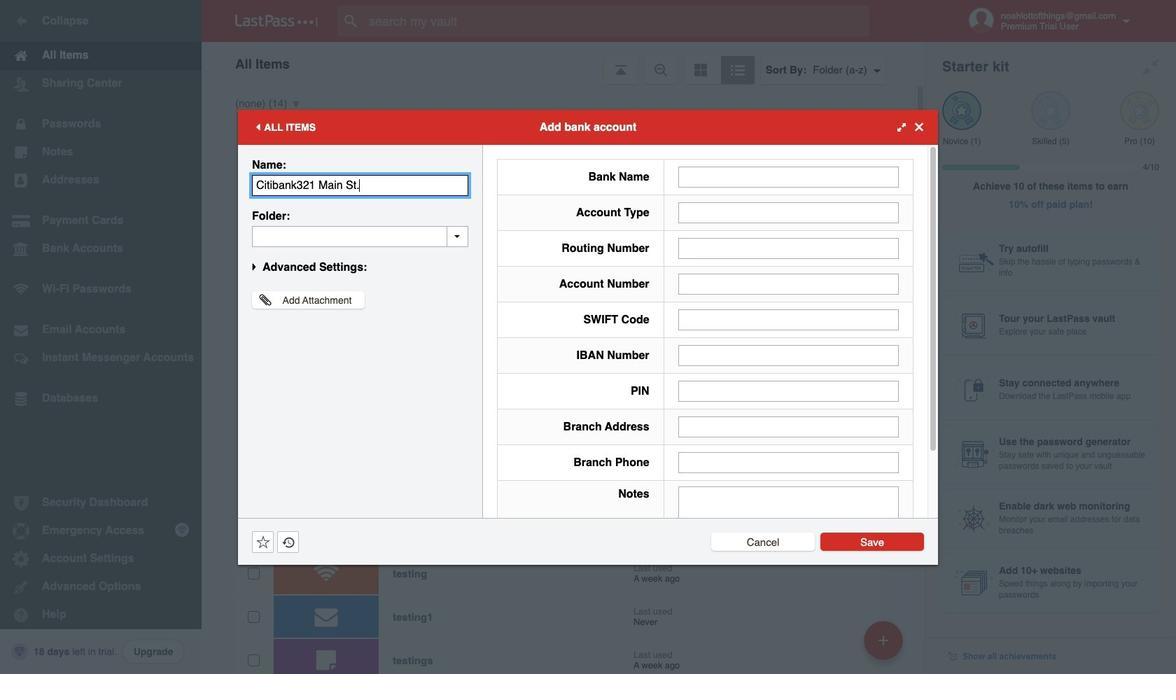 Task type: describe. For each thing, give the bounding box(es) containing it.
search my vault text field
[[338, 6, 897, 36]]

main navigation navigation
[[0, 0, 202, 674]]

vault options navigation
[[202, 42, 926, 84]]

new item image
[[879, 636, 889, 645]]



Task type: locate. For each thing, give the bounding box(es) containing it.
Search search field
[[338, 6, 897, 36]]

None text field
[[678, 166, 899, 187], [252, 226, 468, 247], [678, 381, 899, 402], [678, 452, 899, 473], [678, 166, 899, 187], [252, 226, 468, 247], [678, 381, 899, 402], [678, 452, 899, 473]]

lastpass image
[[235, 15, 318, 27]]

new item navigation
[[859, 617, 912, 674]]

None text field
[[252, 175, 468, 196], [678, 202, 899, 223], [678, 238, 899, 259], [678, 273, 899, 294], [678, 309, 899, 330], [678, 345, 899, 366], [678, 416, 899, 437], [678, 486, 899, 573], [252, 175, 468, 196], [678, 202, 899, 223], [678, 238, 899, 259], [678, 273, 899, 294], [678, 309, 899, 330], [678, 345, 899, 366], [678, 416, 899, 437], [678, 486, 899, 573]]

dialog
[[238, 110, 938, 582]]



